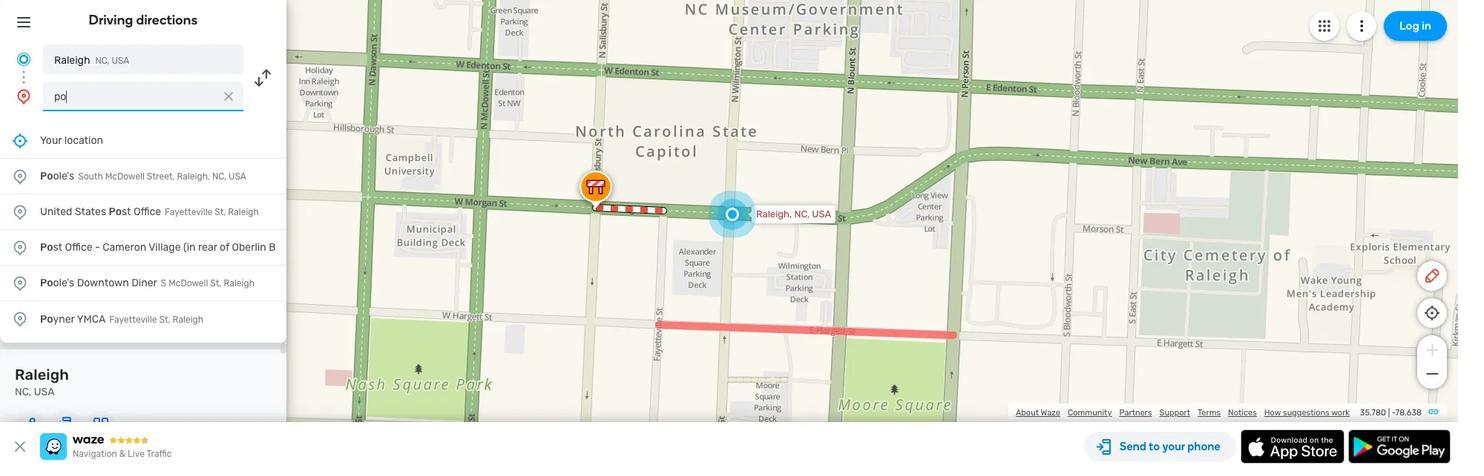 Task type: describe. For each thing, give the bounding box(es) containing it.
zoom out image
[[1423, 365, 1442, 383]]

community
[[1068, 408, 1112, 418]]

recenter image
[[11, 132, 29, 150]]

terms
[[1198, 408, 1221, 418]]

5 option from the top
[[0, 301, 287, 337]]

link image
[[1428, 406, 1440, 418]]

how suggestions work link
[[1265, 408, 1350, 418]]

1 option from the top
[[0, 159, 287, 194]]

2 option from the top
[[0, 194, 287, 230]]

|
[[1389, 408, 1391, 418]]

0 horizontal spatial x image
[[11, 438, 29, 456]]

35.780 | -78.638
[[1361, 408, 1422, 418]]

1 vertical spatial location image
[[11, 239, 29, 256]]

pencil image
[[1424, 267, 1442, 285]]

community link
[[1068, 408, 1112, 418]]

work
[[1332, 408, 1350, 418]]

1 vertical spatial raleigh nc, usa
[[15, 366, 69, 399]]

2 vertical spatial nc,
[[15, 386, 31, 399]]

notices
[[1229, 408, 1257, 418]]

-
[[1393, 408, 1396, 418]]

1 horizontal spatial nc,
[[95, 56, 110, 66]]

35.780
[[1361, 408, 1387, 418]]

raleigh,
[[756, 209, 792, 220]]

driving
[[89, 12, 133, 28]]

support link
[[1160, 408, 1191, 418]]

2 horizontal spatial nc,
[[795, 209, 810, 220]]

0 vertical spatial raleigh
[[54, 54, 90, 67]]

about waze community partners support terms notices how suggestions work
[[1016, 408, 1350, 418]]

directions
[[136, 12, 198, 28]]

0 vertical spatial location image
[[15, 88, 33, 105]]



Task type: vqa. For each thing, say whether or not it's contained in the screenshot.
-
yes



Task type: locate. For each thing, give the bounding box(es) containing it.
1 vertical spatial raleigh
[[15, 366, 69, 384]]

location image for 1st option from the bottom of the page
[[11, 310, 29, 328]]

4 location image from the top
[[11, 310, 29, 328]]

&
[[119, 449, 126, 460]]

location image
[[15, 88, 33, 105], [11, 239, 29, 256]]

0 horizontal spatial nc,
[[15, 386, 31, 399]]

about waze link
[[1016, 408, 1061, 418]]

live
[[128, 449, 145, 460]]

location image
[[11, 167, 29, 185], [11, 203, 29, 221], [11, 274, 29, 292], [11, 310, 29, 328]]

2 horizontal spatial usa
[[812, 209, 831, 220]]

0 vertical spatial x image
[[221, 89, 236, 104]]

nc,
[[95, 56, 110, 66], [795, 209, 810, 220], [15, 386, 31, 399]]

navigation & live traffic
[[73, 449, 172, 460]]

zoom in image
[[1423, 341, 1442, 359]]

0 vertical spatial usa
[[112, 56, 129, 66]]

2 location image from the top
[[11, 203, 29, 221]]

usa
[[112, 56, 129, 66], [812, 209, 831, 220], [34, 386, 55, 399]]

navigation
[[73, 449, 117, 460]]

0 vertical spatial raleigh nc, usa
[[54, 54, 129, 67]]

suggestions
[[1284, 408, 1330, 418]]

1 location image from the top
[[11, 167, 29, 185]]

location image for 4th option
[[11, 274, 29, 292]]

location image for 1st option from the top of the page
[[11, 167, 29, 185]]

about
[[1016, 408, 1039, 418]]

option
[[0, 159, 287, 194], [0, 194, 287, 230], [0, 230, 287, 266], [0, 266, 287, 301], [0, 301, 287, 337]]

raleigh
[[54, 54, 90, 67], [15, 366, 69, 384]]

raleigh nc, usa
[[54, 54, 129, 67], [15, 366, 69, 399]]

x image
[[221, 89, 236, 104], [11, 438, 29, 456]]

partners link
[[1120, 408, 1153, 418]]

1 horizontal spatial usa
[[112, 56, 129, 66]]

1 vertical spatial nc,
[[795, 209, 810, 220]]

waze
[[1041, 408, 1061, 418]]

terms link
[[1198, 408, 1221, 418]]

raleigh, nc, usa
[[756, 209, 831, 220]]

how
[[1265, 408, 1282, 418]]

driving directions
[[89, 12, 198, 28]]

0 horizontal spatial usa
[[34, 386, 55, 399]]

3 option from the top
[[0, 230, 287, 266]]

current location image
[[15, 50, 33, 68]]

78.638
[[1396, 408, 1422, 418]]

0 vertical spatial nc,
[[95, 56, 110, 66]]

list box
[[0, 123, 287, 343]]

location image for 2nd option
[[11, 203, 29, 221]]

2 vertical spatial usa
[[34, 386, 55, 399]]

traffic
[[147, 449, 172, 460]]

3 location image from the top
[[11, 274, 29, 292]]

1 vertical spatial x image
[[11, 438, 29, 456]]

support
[[1160, 408, 1191, 418]]

partners
[[1120, 408, 1153, 418]]

1 horizontal spatial x image
[[221, 89, 236, 104]]

4 option from the top
[[0, 266, 287, 301]]

notices link
[[1229, 408, 1257, 418]]

Choose destination text field
[[43, 82, 243, 111]]

1 vertical spatial usa
[[812, 209, 831, 220]]



